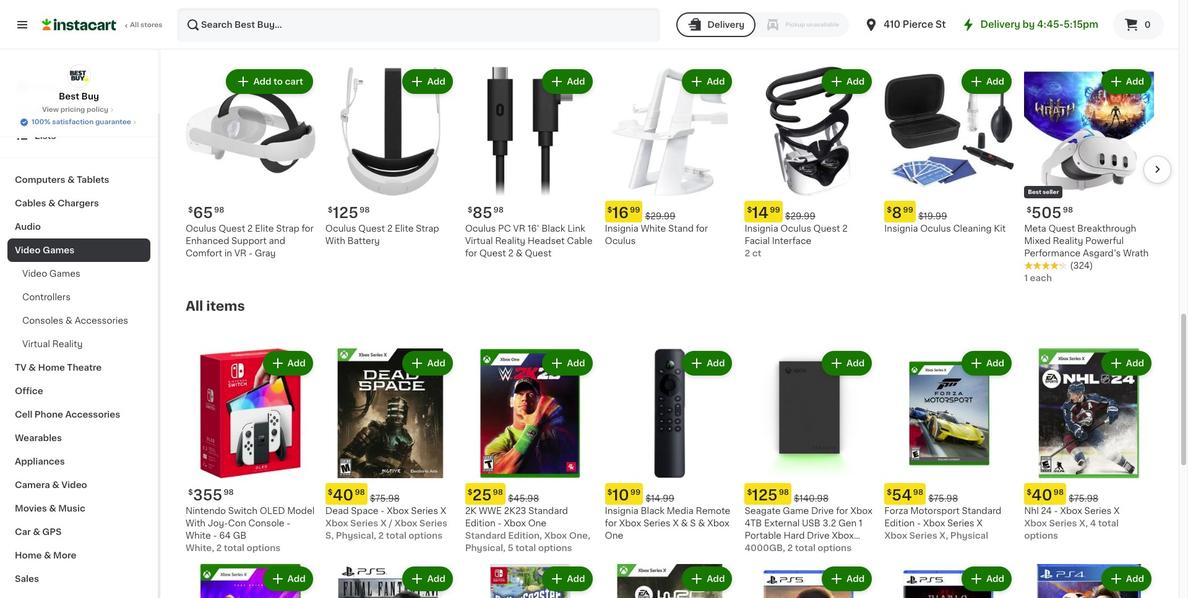Task type: locate. For each thing, give the bounding box(es) containing it.
2 40 from the left
[[1031, 489, 1052, 503]]

0 vertical spatial best
[[59, 92, 79, 101]]

1 edition from the left
[[465, 520, 495, 529]]

- inside "nhl 24 - xbox series x xbox series x, 4 total options"
[[1054, 508, 1058, 516]]

1 horizontal spatial virtual
[[186, 33, 231, 46]]

40 up dead
[[333, 489, 354, 503]]

video up music
[[61, 481, 87, 490]]

video up "controllers"
[[22, 270, 47, 278]]

98 inside the $ 65 98
[[214, 207, 224, 214]]

home right tv at left
[[38, 364, 65, 372]]

1 horizontal spatial elite
[[395, 225, 414, 234]]

0 horizontal spatial all
[[130, 22, 139, 28]]

home up sales
[[15, 552, 42, 561]]

options inside "nhl 24 - xbox series x xbox series x, 4 total options"
[[1024, 532, 1058, 541]]

product group
[[186, 67, 315, 260], [325, 67, 455, 248], [465, 67, 595, 260], [605, 67, 735, 248], [745, 67, 874, 260], [884, 67, 1014, 235], [1024, 67, 1154, 285], [186, 349, 315, 555], [325, 349, 455, 543], [465, 349, 595, 555], [605, 349, 735, 543], [745, 349, 874, 555], [884, 349, 1014, 543], [1024, 349, 1154, 543], [186, 565, 315, 599], [325, 565, 455, 599], [465, 565, 595, 599], [605, 565, 735, 599], [745, 565, 874, 599], [884, 565, 1014, 599], [1024, 565, 1154, 599]]

delivery
[[980, 20, 1020, 29], [707, 20, 745, 29]]

quest up battery
[[358, 225, 385, 234]]

x, left 4
[[1079, 520, 1088, 529]]

virtual
[[186, 33, 231, 46], [465, 237, 493, 246], [22, 340, 50, 349]]

40 up 24
[[1031, 489, 1052, 503]]

$19.99
[[918, 213, 947, 221]]

mixed
[[1024, 237, 1051, 246]]

total right 4
[[1098, 520, 1119, 529]]

strap for 125
[[416, 225, 439, 234]]

1 vertical spatial physical,
[[465, 545, 506, 553]]

98
[[214, 207, 224, 214], [360, 207, 370, 214], [494, 207, 504, 214], [1063, 207, 1073, 214], [224, 490, 234, 497], [355, 490, 365, 497], [493, 490, 503, 497], [779, 490, 789, 497], [913, 490, 923, 497], [1054, 490, 1064, 497]]

strap inside oculus quest 2 elite strap for enhanced support and comfort in vr - gray
[[276, 225, 299, 234]]

2 strap from the left
[[416, 225, 439, 234]]

nintendo
[[186, 508, 226, 516]]

movies
[[15, 505, 47, 514]]

quest inside insignia oculus quest 2 facial interface 2 ct
[[813, 225, 840, 234]]

stores
[[140, 22, 163, 28]]

1 horizontal spatial $ 40 98
[[1027, 489, 1064, 503]]

standard up physical
[[962, 508, 1001, 516]]

accessories for consoles & accessories
[[75, 317, 128, 325]]

1 horizontal spatial black
[[641, 508, 664, 516]]

$ inside $ 505 98
[[1027, 207, 1031, 214]]

total inside dead space - xbox series x xbox series x / xbox series s, physical, 2 total options
[[386, 532, 406, 541]]

$75.98 up 4
[[1069, 495, 1098, 504]]

with inside oculus quest 2 elite strap with battery
[[325, 237, 345, 246]]

0 vertical spatial virtual
[[186, 33, 231, 46]]

1 vertical spatial with
[[186, 520, 205, 529]]

edition down forza
[[884, 520, 915, 529]]

16
[[612, 206, 629, 221]]

- down motorsport on the bottom right of page
[[917, 520, 921, 529]]

1 horizontal spatial 125
[[752, 489, 778, 503]]

1 $40.98 original price: $75.98 element from the left
[[325, 484, 455, 506]]

games up 'controllers' link
[[49, 270, 80, 278]]

$29.99 up insignia oculus quest 2 facial interface 2 ct
[[785, 213, 815, 221]]

99 for 16
[[630, 207, 640, 214]]

2 vertical spatial with
[[785, 545, 805, 553]]

insignia inside insignia oculus quest 2 facial interface 2 ct
[[745, 225, 778, 234]]

125 inside item carousel region
[[333, 206, 358, 221]]

xbox up /
[[387, 508, 409, 516]]

1 elite from the left
[[255, 225, 274, 234]]

& inside car & gps link
[[33, 528, 40, 537]]

5
[[508, 545, 513, 553]]

insignia down 10
[[605, 508, 638, 516]]

1 vertical spatial white
[[186, 532, 211, 541]]

quest down $14.99 original price: $29.99 element on the right top of page
[[813, 225, 840, 234]]

& for gps
[[33, 528, 40, 537]]

1 horizontal spatial more
[[1122, 35, 1145, 44]]

1 40 from the left
[[333, 489, 354, 503]]

0 horizontal spatial view
[[42, 106, 59, 113]]

audio
[[15, 223, 41, 231]]

more inside the view more link
[[1122, 35, 1145, 44]]

oculus up interface
[[780, 225, 811, 234]]

oculus inside oculus quest 2 elite strap with battery
[[325, 225, 356, 234]]

green
[[807, 545, 834, 553]]

tv
[[15, 364, 27, 372]]

total inside 2k wwe 2k23 standard edition - xbox one standard edition, xbox one, physical, 5 total options
[[515, 545, 536, 553]]

& for music
[[49, 505, 56, 514]]

- down "support"
[[249, 250, 253, 258]]

view
[[1099, 35, 1120, 44], [42, 106, 59, 113]]

0 horizontal spatial x,
[[939, 532, 948, 541]]

vr inside oculus pc vr 16' black link virtual reality headset cable for quest 2 & quest
[[513, 225, 525, 234]]

all stores link
[[42, 7, 163, 42]]

1 horizontal spatial 40
[[1031, 489, 1052, 503]]

wrath
[[1123, 250, 1149, 258]]

all left items
[[186, 300, 203, 313]]

$ inside $ 54 98
[[887, 490, 892, 497]]

oculus down 85
[[465, 225, 496, 234]]

physical, inside dead space - xbox series x xbox series x / xbox series s, physical, 2 total options
[[336, 532, 376, 541]]

series down $14.99
[[643, 520, 670, 529]]

buy it again
[[35, 107, 87, 116]]

reality up performance
[[1053, 237, 1083, 246]]

reality down consoles & accessories
[[52, 340, 83, 349]]

delivery inside button
[[707, 20, 745, 29]]

0 horizontal spatial white
[[186, 532, 211, 541]]

xbox up led on the bottom right of page
[[832, 532, 854, 541]]

0 horizontal spatial 1
[[859, 520, 862, 529]]

1 vertical spatial 1
[[859, 520, 862, 529]]

& inside consoles & accessories link
[[65, 317, 72, 325]]

1 vertical spatial $ 125 98
[[747, 489, 789, 503]]

virtual reality link down consoles & accessories
[[7, 333, 150, 356]]

0 vertical spatial buy
[[81, 92, 99, 101]]

one up edition,
[[528, 520, 546, 529]]

series
[[411, 508, 438, 516], [1084, 508, 1111, 516], [350, 520, 378, 529], [419, 520, 447, 529], [643, 520, 670, 529], [947, 520, 974, 529], [1049, 520, 1077, 529], [909, 532, 937, 541]]

item carousel region
[[186, 62, 1171, 290]]

4:45-
[[1037, 20, 1064, 29]]

insignia for 10
[[605, 508, 638, 516]]

audio link
[[7, 215, 150, 239]]

best buy link
[[59, 64, 99, 103]]

elite inside oculus quest 2 elite strap for enhanced support and comfort in vr - gray
[[255, 225, 274, 234]]

0 horizontal spatial best
[[59, 92, 79, 101]]

$40.98 original price: $75.98 element for 4
[[1024, 484, 1154, 506]]

music
[[58, 505, 85, 514]]

2 inside the nintendo switch oled model with joy-con console - white - 64 gb white, 2 total options
[[216, 545, 222, 553]]

4000gb, 2 total options
[[745, 545, 852, 553]]

lists link
[[7, 124, 150, 149]]

one right one,
[[605, 532, 623, 541]]

battery
[[347, 237, 380, 246]]

1 horizontal spatial buy
[[81, 92, 99, 101]]

& inside home & more link
[[44, 552, 51, 561]]

0 horizontal spatial $29.99
[[645, 213, 675, 221]]

0 horizontal spatial vr
[[234, 250, 246, 258]]

white up white,
[[186, 532, 211, 541]]

all for all stores
[[130, 22, 139, 28]]

total inside the nintendo switch oled model with joy-con console - white - 64 gb white, 2 total options
[[224, 545, 244, 553]]

0 vertical spatial white
[[641, 225, 666, 234]]

led
[[836, 545, 854, 553]]

0 vertical spatial video games
[[15, 246, 74, 255]]

0 horizontal spatial virtual
[[22, 340, 50, 349]]

3.2
[[823, 520, 836, 529]]

accessories inside consoles & accessories link
[[75, 317, 128, 325]]

physical, down space
[[336, 532, 376, 541]]

quest up "support"
[[219, 225, 245, 234]]

video for 2nd 'video games' link from the bottom of the page
[[15, 246, 41, 255]]

0 horizontal spatial standard
[[465, 532, 506, 541]]

x, left physical
[[939, 532, 948, 541]]

98 right 505
[[1063, 207, 1073, 214]]

64
[[219, 532, 231, 541]]

best inside product group
[[1028, 190, 1041, 195]]

gps
[[42, 528, 62, 537]]

2 $ 40 98 from the left
[[1027, 489, 1064, 503]]

1 horizontal spatial all
[[186, 300, 203, 313]]

0 vertical spatial one
[[528, 520, 546, 529]]

0 horizontal spatial physical,
[[336, 532, 376, 541]]

edition
[[465, 520, 495, 529], [884, 520, 915, 529]]

2 vertical spatial video
[[61, 481, 87, 490]]

insignia black media remote for xbox series x & s & xbox one
[[605, 508, 730, 541]]

1 strap from the left
[[276, 225, 299, 234]]

$14.99 original price: $29.99 element
[[745, 201, 874, 223]]

cleaning
[[953, 225, 992, 234]]

0 vertical spatial $ 125 98
[[328, 206, 370, 221]]

$45.98
[[508, 495, 539, 504]]

$8.99 original price: $19.99 element
[[884, 201, 1014, 223]]

& inside camera & video link
[[52, 481, 59, 490]]

1 vertical spatial best
[[1028, 190, 1041, 195]]

1 right gen
[[859, 520, 862, 529]]

$125.98 original price: $140.98 element
[[745, 484, 874, 506]]

sales link
[[7, 568, 150, 592]]

tv & home theatre
[[15, 364, 102, 372]]

0 horizontal spatial buy
[[35, 107, 52, 116]]

98 up space
[[355, 490, 365, 497]]

- inside 2k wwe 2k23 standard edition - xbox one standard edition, xbox one, physical, 5 total options
[[498, 520, 502, 529]]

for inside oculus pc vr 16' black link virtual reality headset cable for quest 2 & quest
[[465, 250, 477, 258]]

1 horizontal spatial $29.99
[[785, 213, 815, 221]]

forza
[[884, 508, 908, 516]]

$29.99 inside $16.99 original price: $29.99 element
[[645, 213, 675, 221]]

1 horizontal spatial 1
[[1024, 274, 1028, 283]]

virtual reality link
[[186, 32, 283, 47], [7, 333, 150, 356]]

$ 125 98
[[328, 206, 370, 221], [747, 489, 789, 503]]

gen
[[838, 520, 857, 529]]

$
[[188, 207, 193, 214], [328, 207, 333, 214], [468, 207, 472, 214], [607, 207, 612, 214], [747, 207, 752, 214], [887, 207, 892, 214], [1027, 207, 1031, 214], [188, 490, 193, 497], [328, 490, 333, 497], [468, 490, 472, 497], [607, 490, 612, 497], [747, 490, 752, 497], [887, 490, 892, 497], [1027, 490, 1031, 497]]

policy
[[87, 106, 108, 113]]

series up 4
[[1084, 508, 1111, 516]]

quest down pc
[[479, 250, 506, 258]]

oculus up enhanced
[[186, 225, 216, 234]]

instacart logo image
[[42, 17, 116, 32]]

best left seller
[[1028, 190, 1041, 195]]

cables & chargers link
[[7, 192, 150, 215]]

standard down $25.98 original price: $45.98 "element"
[[528, 508, 568, 516]]

1 horizontal spatial strap
[[416, 225, 439, 234]]

x inside forza motorsport standard edition - xbox series x xbox series x, physical
[[977, 520, 983, 529]]

99 inside the $ 16 99
[[630, 207, 640, 214]]

best buy logo image
[[67, 64, 91, 88]]

$75.98 inside $54.98 original price: $75.98 element
[[928, 495, 958, 504]]

& inside cables & chargers link
[[48, 199, 55, 208]]

vr inside oculus quest 2 elite strap for enhanced support and comfort in vr - gray
[[234, 250, 246, 258]]

$29.99 for 16
[[645, 213, 675, 221]]

with left battery
[[325, 237, 345, 246]]

1 vertical spatial x,
[[939, 532, 948, 541]]

98 right 54
[[913, 490, 923, 497]]

2 $40.98 original price: $75.98 element from the left
[[1024, 484, 1154, 506]]

410
[[884, 20, 900, 29]]

2 horizontal spatial standard
[[962, 508, 1001, 516]]

1 vertical spatial accessories
[[65, 411, 120, 420]]

$75.98 for motorsport
[[928, 495, 958, 504]]

cell phone accessories
[[15, 411, 120, 420]]

view for view pricing policy
[[42, 106, 59, 113]]

0 vertical spatial virtual reality link
[[186, 32, 283, 47]]

& for chargers
[[48, 199, 55, 208]]

video games up "controllers"
[[22, 270, 80, 278]]

2 vertical spatial virtual
[[22, 340, 50, 349]]

0 vertical spatial view
[[1099, 35, 1120, 44]]

1 horizontal spatial x,
[[1079, 520, 1088, 529]]

x inside "nhl 24 - xbox series x xbox series x, 4 total options"
[[1114, 508, 1120, 516]]

1 horizontal spatial standard
[[528, 508, 568, 516]]

1 horizontal spatial white
[[641, 225, 666, 234]]

video games link
[[7, 239, 150, 262], [7, 262, 150, 286]]

$ 125 98 up battery
[[328, 206, 370, 221]]

for inside insignia black media remote for xbox series x & s & xbox one
[[605, 520, 617, 529]]

0 horizontal spatial 40
[[333, 489, 354, 503]]

buy up 100%
[[35, 107, 52, 116]]

1 horizontal spatial $ 125 98
[[747, 489, 789, 503]]

24
[[1041, 508, 1052, 516]]

/
[[389, 520, 392, 529]]

standard
[[528, 508, 568, 516], [962, 508, 1001, 516], [465, 532, 506, 541]]

3 $75.98 from the left
[[1069, 495, 1098, 504]]

$ inside $ 85 98
[[468, 207, 472, 214]]

1 vertical spatial vr
[[234, 250, 246, 258]]

1 horizontal spatial view
[[1099, 35, 1120, 44]]

black
[[541, 225, 565, 234], [641, 508, 664, 516]]

xbox down forza
[[884, 532, 907, 541]]

$40.98 original price: $75.98 element
[[325, 484, 455, 506], [1024, 484, 1154, 506]]

quest inside meta quest breakthrough mixed reality powerful performance asgard's wrath
[[1048, 225, 1075, 234]]

0 vertical spatial black
[[541, 225, 565, 234]]

0 horizontal spatial $40.98 original price: $75.98 element
[[325, 484, 455, 506]]

- right 24
[[1054, 508, 1058, 516]]

with
[[325, 237, 345, 246], [186, 520, 205, 529], [785, 545, 805, 553]]

$ inside the $ 65 98
[[188, 207, 193, 214]]

2 elite from the left
[[395, 225, 414, 234]]

0 horizontal spatial $ 40 98
[[328, 489, 365, 503]]

product group containing 16
[[605, 67, 735, 248]]

0 horizontal spatial $ 125 98
[[328, 206, 370, 221]]

98 right 85
[[494, 207, 504, 214]]

0 horizontal spatial one
[[528, 520, 546, 529]]

2 inside oculus quest 2 elite strap for enhanced support and comfort in vr - gray
[[247, 225, 253, 234]]

total
[[1098, 520, 1119, 529], [386, 532, 406, 541], [224, 545, 244, 553], [515, 545, 536, 553], [795, 545, 815, 553]]

-
[[249, 250, 253, 258], [381, 508, 385, 516], [1054, 508, 1058, 516], [287, 520, 290, 529], [498, 520, 502, 529], [917, 520, 921, 529], [213, 532, 217, 541]]

0 horizontal spatial strap
[[276, 225, 299, 234]]

1 inside "seagate game drive for xbox 4tb external usb 3.2 gen 1 portable hard drive xbox certified with green led bar"
[[859, 520, 862, 529]]

0 horizontal spatial delivery
[[707, 20, 745, 29]]

$ inside $ 10 99
[[607, 490, 612, 497]]

1 vertical spatial virtual reality link
[[7, 333, 150, 356]]

$40.98 original price: $75.98 element up /
[[325, 484, 455, 506]]

99 inside $ 14 99
[[770, 207, 780, 214]]

facial
[[745, 237, 770, 246]]

1 $75.98 from the left
[[370, 495, 400, 504]]

oculus down 16
[[605, 237, 636, 246]]

virtual reality up the tv & home theatre
[[22, 340, 83, 349]]

product group containing 85
[[465, 67, 595, 260]]

- left 64 at the left bottom of page
[[213, 532, 217, 541]]

2 edition from the left
[[884, 520, 915, 529]]

0 vertical spatial all
[[130, 22, 139, 28]]

total down edition,
[[515, 545, 536, 553]]

virtual reality up add to cart 'button'
[[186, 33, 283, 46]]

strap inside oculus quest 2 elite strap with battery
[[416, 225, 439, 234]]

1 horizontal spatial physical,
[[465, 545, 506, 553]]

forza motorsport standard edition - xbox series x xbox series x, physical
[[884, 508, 1001, 541]]

$75.98 up space
[[370, 495, 400, 504]]

product group containing 8
[[884, 67, 1014, 235]]

product group containing 355
[[186, 349, 315, 555]]

$10.99 original price: $14.99 element
[[605, 484, 735, 506]]

2 horizontal spatial $75.98
[[1069, 495, 1098, 504]]

1 vertical spatial one
[[605, 532, 623, 541]]

video games link up "controllers"
[[7, 262, 150, 286]]

accessories down 'controllers' link
[[75, 317, 128, 325]]

meta quest breakthrough mixed reality powerful performance asgard's wrath
[[1024, 225, 1149, 258]]

$ 40 98 up 24
[[1027, 489, 1064, 503]]

- down 'model'
[[287, 520, 290, 529]]

standard inside forza motorsport standard edition - xbox series x xbox series x, physical
[[962, 508, 1001, 516]]

40 for nhl
[[1031, 489, 1052, 503]]

video games link down cables & chargers link
[[7, 239, 150, 262]]

virtual reality link up add to cart 'button'
[[186, 32, 283, 47]]

accessories down the office 'link'
[[65, 411, 120, 420]]

quest down "headset"
[[525, 250, 552, 258]]

product group containing 14
[[745, 67, 874, 260]]

elite inside oculus quest 2 elite strap with battery
[[395, 225, 414, 234]]

satisfaction
[[52, 119, 94, 126]]

xbox down nhl
[[1024, 520, 1047, 529]]

&
[[67, 176, 75, 184], [48, 199, 55, 208], [516, 250, 523, 258], [65, 317, 72, 325], [29, 364, 36, 372], [52, 481, 59, 490], [49, 505, 56, 514], [681, 520, 688, 529], [698, 520, 705, 529], [33, 528, 40, 537], [44, 552, 51, 561]]

1 $ 40 98 from the left
[[328, 489, 365, 503]]

quest inside oculus quest 2 elite strap with battery
[[358, 225, 385, 234]]

- down wwe
[[498, 520, 502, 529]]

$ 40 98 up dead
[[328, 489, 365, 503]]

1 horizontal spatial vr
[[513, 225, 525, 234]]

with inside the nintendo switch oled model with joy-con console - white - 64 gb white, 2 total options
[[186, 520, 205, 529]]

vr right in
[[234, 250, 246, 258]]

& for home
[[29, 364, 36, 372]]

125
[[333, 206, 358, 221], [752, 489, 778, 503]]

0 vertical spatial vr
[[513, 225, 525, 234]]

99 right 16
[[630, 207, 640, 214]]

more down 0
[[1122, 35, 1145, 44]]

- right space
[[381, 508, 385, 516]]

options inside 2k wwe 2k23 standard edition - xbox one standard edition, xbox one, physical, 5 total options
[[538, 545, 572, 553]]

one inside 2k wwe 2k23 standard edition - xbox one standard edition, xbox one, physical, 5 total options
[[528, 520, 546, 529]]

video games
[[15, 246, 74, 255], [22, 270, 80, 278]]

1 vertical spatial black
[[641, 508, 664, 516]]

1 vertical spatial virtual reality
[[22, 340, 83, 349]]

0 vertical spatial 125
[[333, 206, 358, 221]]

computers & tablets link
[[7, 168, 150, 192]]

2 $75.98 from the left
[[928, 495, 958, 504]]

0 horizontal spatial $75.98
[[370, 495, 400, 504]]

insignia inside insignia black media remote for xbox series x & s & xbox one
[[605, 508, 638, 516]]

to
[[273, 77, 283, 86]]

98 inside $ 505 98
[[1063, 207, 1073, 214]]

physical, inside 2k wwe 2k23 standard edition - xbox one standard edition, xbox one, physical, 5 total options
[[465, 545, 506, 553]]

headset
[[528, 237, 565, 246]]

1 horizontal spatial virtual reality
[[186, 33, 283, 46]]

None search field
[[177, 7, 660, 42]]

camera
[[15, 481, 50, 490]]

add to cart
[[253, 77, 303, 86]]

more
[[1122, 35, 1145, 44], [53, 552, 76, 561]]

xbox down $ 10 99
[[619, 520, 641, 529]]

insignia
[[605, 225, 638, 234], [745, 225, 778, 234], [884, 225, 918, 234], [605, 508, 638, 516]]

98 inside $ 355 98
[[224, 490, 234, 497]]

0 vertical spatial with
[[325, 237, 345, 246]]

1 $29.99 from the left
[[645, 213, 675, 221]]

& inside tv & home theatre link
[[29, 364, 36, 372]]

controllers link
[[7, 286, 150, 309]]

$29.99 up insignia white stand for oculus
[[645, 213, 675, 221]]

white down $16.99 original price: $29.99 element
[[641, 225, 666, 234]]

$ 16 99
[[607, 206, 640, 221]]

99 right 10
[[630, 490, 641, 497]]

reality down pc
[[495, 237, 525, 246]]

computers
[[15, 176, 65, 184]]

1 vertical spatial virtual
[[465, 237, 493, 246]]

total down gb
[[224, 545, 244, 553]]

best up pricing
[[59, 92, 79, 101]]

buy up policy
[[81, 92, 99, 101]]

$40.98 original price: $75.98 element for /
[[325, 484, 455, 506]]

1 horizontal spatial edition
[[884, 520, 915, 529]]

insignia inside insignia white stand for oculus
[[605, 225, 638, 234]]

1 horizontal spatial with
[[325, 237, 345, 246]]

bar
[[856, 545, 871, 553]]

2 video games link from the top
[[7, 262, 150, 286]]

2 $29.99 from the left
[[785, 213, 815, 221]]

99 inside $ 8 99
[[903, 207, 913, 214]]

0 horizontal spatial elite
[[255, 225, 274, 234]]

edition inside 2k wwe 2k23 standard edition - xbox one standard edition, xbox one, physical, 5 total options
[[465, 520, 495, 529]]

$ 125 98 up seagate
[[747, 489, 789, 503]]

99 for 10
[[630, 490, 641, 497]]

0 vertical spatial physical,
[[336, 532, 376, 541]]

0 horizontal spatial more
[[53, 552, 76, 561]]

series inside insignia black media remote for xbox series x & s & xbox one
[[643, 520, 670, 529]]

oculus inside insignia oculus quest 2 facial interface 2 ct
[[780, 225, 811, 234]]

99 inside $ 10 99
[[630, 490, 641, 497]]

0 vertical spatial 1
[[1024, 274, 1028, 283]]

1 horizontal spatial $75.98
[[928, 495, 958, 504]]

& inside movies & music link
[[49, 505, 56, 514]]

performance
[[1024, 250, 1081, 258]]

$29.99 inside $14.99 original price: $29.99 element
[[785, 213, 815, 221]]

2 horizontal spatial with
[[785, 545, 805, 553]]

insignia oculus quest 2 facial interface 2 ct
[[745, 225, 848, 258]]

1 each
[[1024, 274, 1052, 283]]

1 horizontal spatial virtual reality link
[[186, 32, 283, 47]]

$ 25 98
[[468, 489, 503, 503]]

0 vertical spatial x,
[[1079, 520, 1088, 529]]

x
[[440, 508, 446, 516], [1114, 508, 1120, 516], [380, 520, 387, 529], [673, 520, 679, 529], [977, 520, 983, 529]]

$ inside the $ 16 99
[[607, 207, 612, 214]]

1 horizontal spatial delivery
[[980, 20, 1020, 29]]

powerful
[[1085, 237, 1124, 246]]

cables & chargers
[[15, 199, 99, 208]]

& for tablets
[[67, 176, 75, 184]]

1 horizontal spatial one
[[605, 532, 623, 541]]

1 horizontal spatial best
[[1028, 190, 1041, 195]]

accessories inside cell phone accessories link
[[65, 411, 120, 420]]

98 right 25
[[493, 490, 503, 497]]

1 vertical spatial more
[[53, 552, 76, 561]]

consoles
[[22, 317, 63, 325]]

vr left 16'
[[513, 225, 525, 234]]

2 horizontal spatial virtual
[[465, 237, 493, 246]]

xbox down dead
[[325, 520, 348, 529]]

98 right 65
[[214, 207, 224, 214]]

best for best seller
[[1028, 190, 1041, 195]]

breakthrough
[[1077, 225, 1136, 234]]

1 vertical spatial buy
[[35, 107, 52, 116]]

$ 125 98 inside the $125.98 original price: $140.98 element
[[747, 489, 789, 503]]

drive up green
[[807, 532, 830, 541]]

1 vertical spatial view
[[42, 106, 59, 113]]

games down audio link
[[43, 246, 74, 255]]

oculus down the $19.99
[[920, 225, 951, 234]]

gray
[[255, 250, 276, 258]]

service type group
[[676, 12, 849, 37]]

0 horizontal spatial edition
[[465, 520, 495, 529]]



Task type: describe. For each thing, give the bounding box(es) containing it.
asgard's
[[1083, 250, 1121, 258]]

99 for 8
[[903, 207, 913, 214]]

series down 24
[[1049, 520, 1077, 529]]

total down hard
[[795, 545, 815, 553]]

1 vertical spatial 125
[[752, 489, 778, 503]]

series left 2k
[[411, 508, 438, 516]]

98 up "nhl 24 - xbox series x xbox series x, 4 total options" on the bottom right of the page
[[1054, 490, 1064, 497]]

$ 40 98 for space
[[328, 489, 365, 503]]

virtual inside oculus pc vr 16' black link virtual reality headset cable for quest 2 & quest
[[465, 237, 493, 246]]

x, inside forza motorsport standard edition - xbox series x xbox series x, physical
[[939, 532, 948, 541]]

for inside insignia white stand for oculus
[[696, 225, 708, 234]]

camera & video link
[[7, 474, 150, 497]]

pricing
[[60, 106, 85, 113]]

25
[[472, 489, 492, 503]]

$ 125 98 inside item carousel region
[[328, 206, 370, 221]]

more inside home & more link
[[53, 552, 76, 561]]

505
[[1031, 206, 1062, 221]]

2 inside oculus pc vr 16' black link virtual reality headset cable for quest 2 & quest
[[508, 250, 514, 258]]

$ 85 98
[[468, 206, 504, 221]]

game
[[783, 508, 809, 516]]

0
[[1144, 20, 1151, 29]]

0 vertical spatial home
[[38, 364, 65, 372]]

camera & video
[[15, 481, 87, 490]]

delivery by 4:45-5:15pm link
[[961, 17, 1098, 32]]

nhl 24 - xbox series x xbox series x, 4 total options
[[1024, 508, 1120, 541]]

physical
[[950, 532, 988, 541]]

phone
[[35, 411, 63, 420]]

media
[[667, 508, 694, 516]]

video for 2nd 'video games' link from the top of the page
[[22, 270, 47, 278]]

delivery by 4:45-5:15pm
[[980, 20, 1098, 29]]

one inside insignia black media remote for xbox series x & s & xbox one
[[605, 532, 623, 541]]

dead space - xbox series x xbox series x / xbox series s, physical, 2 total options
[[325, 508, 447, 541]]

98 inside $ 85 98
[[494, 207, 504, 214]]

0 vertical spatial games
[[43, 246, 74, 255]]

& inside oculus pc vr 16' black link virtual reality headset cable for quest 2 & quest
[[516, 250, 523, 258]]

1 vertical spatial drive
[[807, 532, 830, 541]]

$29.99 for 14
[[785, 213, 815, 221]]

consoles & accessories
[[22, 317, 128, 325]]

again
[[63, 107, 87, 116]]

4
[[1090, 520, 1096, 529]]

0 vertical spatial drive
[[811, 508, 834, 516]]

98 up game
[[779, 490, 789, 497]]

interface
[[772, 237, 811, 246]]

40 for dead
[[333, 489, 354, 503]]

- inside oculus quest 2 elite strap for enhanced support and comfort in vr - gray
[[249, 250, 253, 258]]

all for all items
[[186, 300, 203, 313]]

s
[[690, 520, 696, 529]]

seagate game drive for xbox 4tb external usb 3.2 gen 1 portable hard drive xbox certified with green led bar
[[745, 508, 872, 553]]

$16.99 original price: $29.99 element
[[605, 201, 735, 223]]

dead
[[325, 508, 349, 516]]

delivery for delivery by 4:45-5:15pm
[[980, 20, 1020, 29]]

x inside insignia black media remote for xbox series x & s & xbox one
[[673, 520, 679, 529]]

1 inside item carousel region
[[1024, 274, 1028, 283]]

0 horizontal spatial virtual reality
[[22, 340, 83, 349]]

delivery for delivery
[[707, 20, 745, 29]]

movies & music
[[15, 505, 85, 514]]

8
[[892, 206, 902, 221]]

xbox down remote
[[707, 520, 729, 529]]

xbox down 2k23
[[504, 520, 526, 529]]

with inside "seagate game drive for xbox 4tb external usb 3.2 gen 1 portable hard drive xbox certified with green led bar"
[[785, 545, 805, 553]]

options inside the nintendo switch oled model with joy-con console - white - 64 gb white, 2 total options
[[247, 545, 280, 553]]

65
[[193, 206, 213, 221]]

0 vertical spatial virtual reality
[[186, 33, 283, 46]]

cell phone accessories link
[[7, 403, 150, 427]]

oled
[[260, 508, 285, 516]]

portable
[[745, 532, 781, 541]]

best buy
[[59, 92, 99, 101]]

add to cart button
[[227, 70, 312, 93]]

total inside "nhl 24 - xbox series x xbox series x, 4 total options"
[[1098, 520, 1119, 529]]

product group containing 65
[[186, 67, 315, 260]]

xbox up gen
[[850, 508, 872, 516]]

$75.98 for 24
[[1069, 495, 1098, 504]]

& for accessories
[[65, 317, 72, 325]]

gb
[[233, 532, 247, 541]]

85
[[472, 206, 492, 221]]

1 vertical spatial home
[[15, 552, 42, 561]]

add inside 'button'
[[253, 77, 271, 86]]

elite for 65
[[255, 225, 274, 234]]

strap for 65
[[276, 225, 299, 234]]

movies & music link
[[7, 497, 150, 521]]

nhl
[[1024, 508, 1039, 516]]

edition inside forza motorsport standard edition - xbox series x xbox series x, physical
[[884, 520, 915, 529]]

kit
[[994, 225, 1006, 234]]

410 pierce st button
[[864, 7, 946, 42]]

100% satisfaction guarantee
[[32, 119, 131, 126]]

home & more
[[15, 552, 76, 561]]

- inside dead space - xbox series x xbox series x / xbox series s, physical, 2 total options
[[381, 508, 385, 516]]

certified
[[745, 545, 783, 553]]

2 inside oculus quest 2 elite strap with battery
[[387, 225, 392, 234]]

98 inside $ 25 98
[[493, 490, 503, 497]]

Search field
[[178, 9, 659, 41]]

product group containing 505
[[1024, 67, 1154, 285]]

view more
[[1099, 35, 1145, 44]]

$75.98 for space
[[370, 495, 400, 504]]

insignia for 8
[[884, 225, 918, 234]]

0 horizontal spatial virtual reality link
[[7, 333, 150, 356]]

options inside dead space - xbox series x xbox series x / xbox series s, physical, 2 total options
[[409, 532, 443, 541]]

10
[[612, 489, 629, 503]]

$54.98 original price: $75.98 element
[[884, 484, 1014, 506]]

edition,
[[508, 532, 542, 541]]

by
[[1023, 20, 1035, 29]]

$ inside $ 8 99
[[887, 207, 892, 214]]

$ 355 98
[[188, 489, 234, 503]]

1 video games link from the top
[[7, 239, 150, 262]]

product group containing 54
[[884, 349, 1014, 543]]

1 vertical spatial games
[[49, 270, 80, 278]]

cart
[[285, 77, 303, 86]]

& for more
[[44, 552, 51, 561]]

$ inside $ 355 98
[[188, 490, 193, 497]]

link
[[567, 225, 585, 234]]

series up physical
[[947, 520, 974, 529]]

& for video
[[52, 481, 59, 490]]

product group containing 25
[[465, 349, 595, 555]]

one,
[[569, 532, 590, 541]]

98 inside $ 54 98
[[913, 490, 923, 497]]

insignia for 16
[[605, 225, 638, 234]]

$ inside $ 25 98
[[468, 490, 472, 497]]

st
[[936, 20, 946, 29]]

console
[[248, 520, 284, 529]]

2k
[[465, 508, 477, 516]]

reality inside oculus pc vr 16' black link virtual reality headset cable for quest 2 & quest
[[495, 237, 525, 246]]

tablets
[[77, 176, 109, 184]]

stand
[[668, 225, 694, 234]]

cell
[[15, 411, 32, 420]]

best for best buy
[[59, 92, 79, 101]]

reality inside meta quest breakthrough mixed reality powerful performance asgard's wrath
[[1053, 237, 1083, 246]]

$ 40 98 for 24
[[1027, 489, 1064, 503]]

1 vertical spatial video games
[[22, 270, 80, 278]]

xbox right /
[[395, 520, 417, 529]]

car & gps link
[[7, 521, 150, 545]]

14
[[752, 206, 769, 221]]

98 up oculus quest 2 elite strap with battery
[[360, 207, 370, 214]]

wwe
[[479, 508, 502, 516]]

white inside the nintendo switch oled model with joy-con console - white - 64 gb white, 2 total options
[[186, 532, 211, 541]]

0 button
[[1113, 10, 1164, 40]]

delivery button
[[676, 12, 756, 37]]

accessories for cell phone accessories
[[65, 411, 120, 420]]

view for view more
[[1099, 35, 1120, 44]]

quest inside oculus quest 2 elite strap for enhanced support and comfort in vr - gray
[[219, 225, 245, 234]]

elite for 125
[[395, 225, 414, 234]]

for inside "seagate game drive for xbox 4tb external usb 3.2 gen 1 portable hard drive xbox certified with green led bar"
[[836, 508, 848, 516]]

oculus inside oculus pc vr 16' black link virtual reality headset cable for quest 2 & quest
[[465, 225, 496, 234]]

black inside oculus pc vr 16' black link virtual reality headset cable for quest 2 & quest
[[541, 225, 565, 234]]

guarantee
[[95, 119, 131, 126]]

white,
[[186, 545, 214, 553]]

con
[[228, 520, 246, 529]]

wearables link
[[7, 427, 150, 450]]

appliances link
[[7, 450, 150, 474]]

model
[[287, 508, 315, 516]]

best seller
[[1028, 190, 1059, 195]]

oculus inside oculus quest 2 elite strap for enhanced support and comfort in vr - gray
[[186, 225, 216, 234]]

hard
[[784, 532, 805, 541]]

series down space
[[350, 520, 378, 529]]

xbox right 24
[[1060, 508, 1082, 516]]

$ 10 99
[[607, 489, 641, 503]]

$140.98
[[794, 495, 829, 504]]

series right /
[[419, 520, 447, 529]]

white inside insignia white stand for oculus
[[641, 225, 666, 234]]

buy it again link
[[7, 99, 150, 124]]

- inside forza motorsport standard edition - xbox series x xbox series x, physical
[[917, 520, 921, 529]]

for inside oculus quest 2 elite strap for enhanced support and comfort in vr - gray
[[302, 225, 314, 234]]

$ inside $ 14 99
[[747, 207, 752, 214]]

black inside insignia black media remote for xbox series x & s & xbox one
[[641, 508, 664, 516]]

lists
[[35, 132, 56, 140]]

$25.98 original price: $45.98 element
[[465, 484, 595, 506]]

support
[[231, 237, 267, 246]]

reality up add to cart 'button'
[[234, 33, 283, 46]]

2 inside dead space - xbox series x xbox series x / xbox series s, physical, 2 total options
[[378, 532, 384, 541]]

it
[[54, 107, 60, 116]]

view pricing policy link
[[42, 105, 116, 115]]

99 for 14
[[770, 207, 780, 214]]

xbox left one,
[[544, 532, 567, 541]]

meta
[[1024, 225, 1046, 234]]

usb
[[802, 520, 820, 529]]

x, inside "nhl 24 - xbox series x xbox series x, 4 total options"
[[1079, 520, 1088, 529]]

xbox down motorsport on the bottom right of page
[[923, 520, 945, 529]]

product group containing 10
[[605, 349, 735, 543]]

oculus inside insignia white stand for oculus
[[605, 237, 636, 246]]

54
[[892, 489, 912, 503]]

series down motorsport on the bottom right of page
[[909, 532, 937, 541]]

4000gb,
[[745, 545, 785, 553]]

chargers
[[58, 199, 99, 208]]

$ 505 98
[[1027, 206, 1073, 221]]

$ 14 99
[[747, 206, 780, 221]]

space
[[351, 508, 378, 516]]

410 pierce st
[[884, 20, 946, 29]]



Task type: vqa. For each thing, say whether or not it's contained in the screenshot.
top "Food"
no



